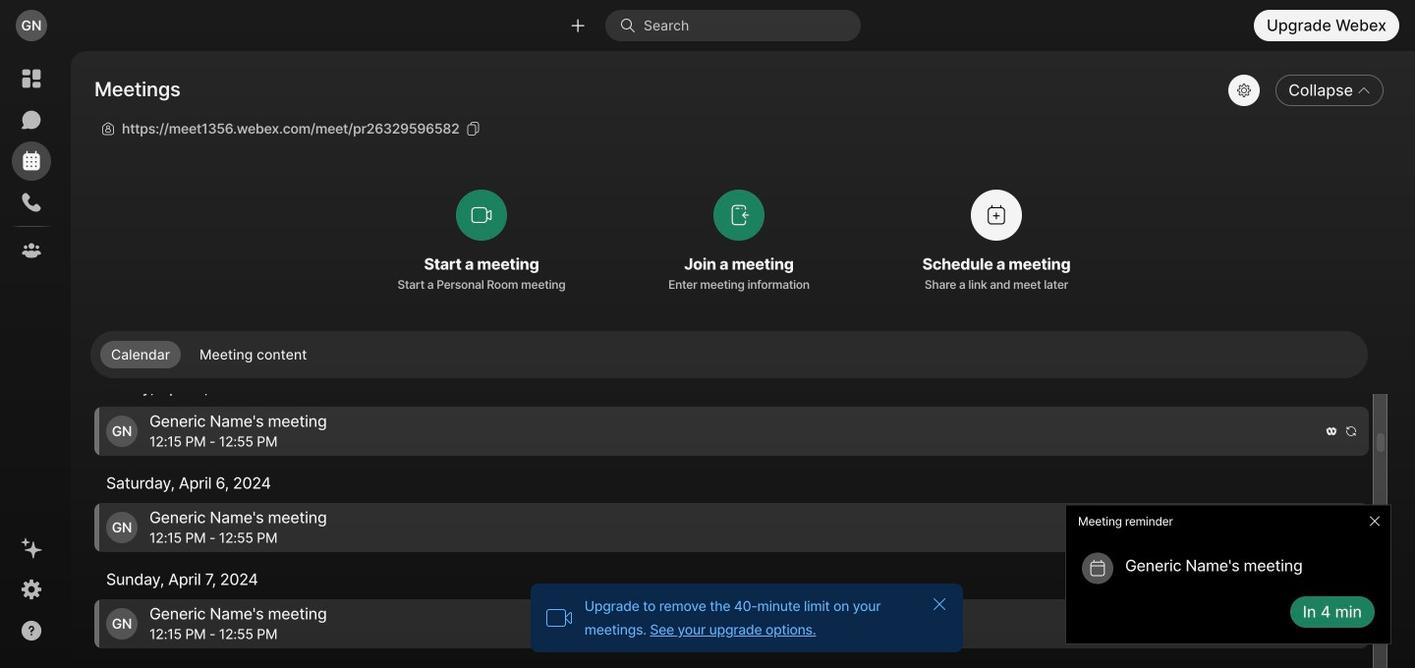 Task type: describe. For each thing, give the bounding box(es) containing it.
cancel_16 image
[[932, 597, 947, 612]]

april 6, 2024 12:15 pm to 12:55 pm generic name's meeting recurring meeting,  generic name list item
[[94, 503, 1369, 553]]



Task type: vqa. For each thing, say whether or not it's contained in the screenshot.
Notifications tab
no



Task type: locate. For each thing, give the bounding box(es) containing it.
navigation
[[0, 51, 63, 668]]

camera_28 image
[[546, 605, 573, 632]]

april 5, 2024 12:15 pm to 12:55 pm generic name's meeting recurring meeting,  generic name list item
[[94, 407, 1369, 456]]

april 7, 2024 12:15 pm to 12:55 pm generic name's meeting recurring meeting,  generic name list item
[[94, 600, 1369, 649]]

webex tab list
[[12, 59, 51, 270]]

list item
[[94, 657, 1369, 668]]

alert
[[1058, 497, 1400, 653]]



